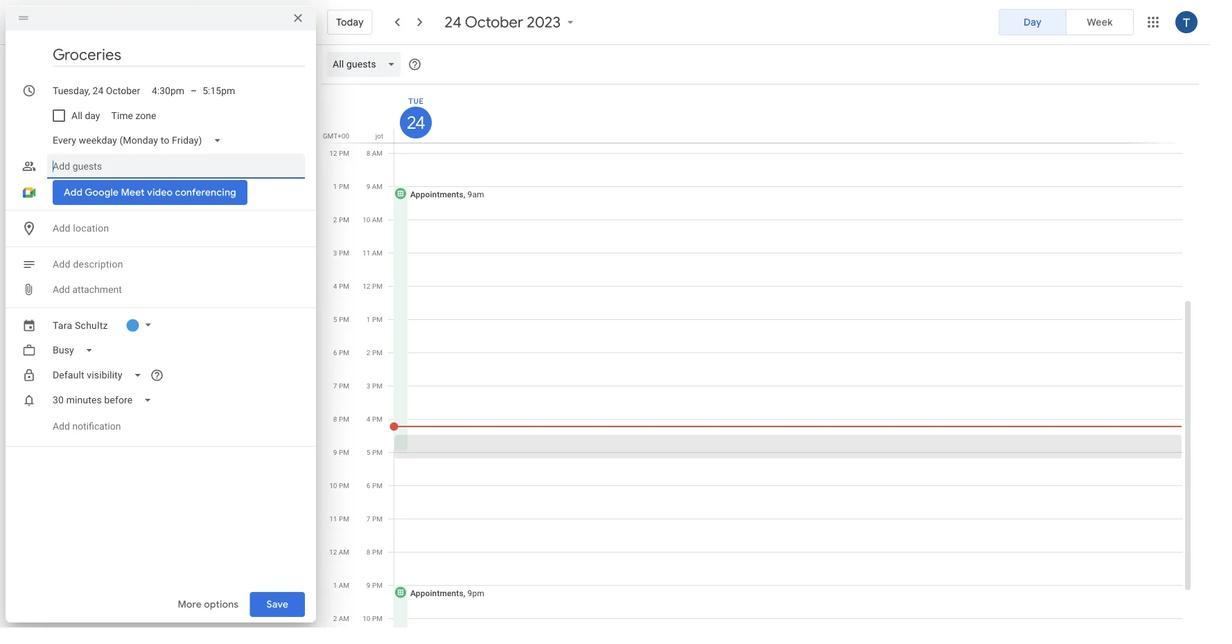 Task type: describe. For each thing, give the bounding box(es) containing it.
1 horizontal spatial 5
[[367, 448, 370, 457]]

9am
[[467, 190, 484, 199]]

all day
[[71, 110, 100, 121]]

1 horizontal spatial 6
[[367, 482, 370, 490]]

day
[[85, 110, 100, 121]]

add location button
[[47, 216, 305, 241]]

to element
[[191, 85, 197, 97]]

1 horizontal spatial 2 pm
[[367, 349, 383, 357]]

0 vertical spatial 9 pm
[[333, 448, 349, 457]]

12 am
[[329, 548, 349, 557]]

1 vertical spatial 3 pm
[[367, 382, 383, 390]]

time
[[111, 110, 133, 121]]

1 horizontal spatial 8 pm
[[367, 548, 383, 557]]

add location
[[53, 223, 109, 234]]

–
[[191, 85, 197, 97]]

0 vertical spatial 12
[[329, 149, 337, 157]]

11 pm
[[329, 515, 349, 523]]

1 horizontal spatial 5 pm
[[367, 448, 383, 457]]

, for 9pm
[[463, 589, 465, 598]]

0 horizontal spatial 7 pm
[[333, 382, 349, 390]]

11 for 11 am
[[362, 249, 370, 257]]

option group containing day
[[999, 9, 1134, 35]]

9pm
[[467, 589, 484, 598]]

0 horizontal spatial 3 pm
[[333, 249, 349, 257]]

Day radio
[[999, 9, 1067, 35]]

0 vertical spatial 6 pm
[[333, 349, 349, 357]]

2 vertical spatial 1
[[333, 581, 337, 590]]

0 vertical spatial 9
[[366, 182, 370, 191]]

am for 8 am
[[372, 149, 383, 157]]

Add title text field
[[53, 44, 305, 65]]

tuesday, 24 october, today element
[[400, 107, 432, 139]]

0 horizontal spatial 10 pm
[[329, 482, 349, 490]]

today button
[[327, 6, 373, 39]]

1 vertical spatial 12 pm
[[363, 282, 383, 290]]

1 vertical spatial 8
[[333, 415, 337, 423]]

11 for 11 pm
[[329, 515, 337, 523]]

add for add notification
[[53, 421, 70, 432]]

add description
[[53, 259, 123, 270]]

add notification button
[[47, 410, 126, 444]]

8 am
[[366, 149, 383, 157]]

2 am
[[333, 615, 349, 623]]

0 vertical spatial 24
[[445, 12, 462, 32]]

1 horizontal spatial 7 pm
[[367, 515, 383, 523]]

am for 2 am
[[339, 615, 349, 623]]

tue 24
[[406, 97, 424, 133]]

week
[[1087, 16, 1113, 28]]

gmt+00
[[323, 132, 349, 140]]

jot
[[375, 132, 383, 140]]

0 horizontal spatial 4 pm
[[333, 282, 349, 290]]

add attachment button
[[47, 277, 127, 302]]

0 horizontal spatial 12 pm
[[329, 149, 349, 157]]

0 vertical spatial 4
[[333, 282, 337, 290]]

0 horizontal spatial 8 pm
[[333, 415, 349, 423]]

add notification
[[53, 421, 121, 432]]

appointments , 9pm
[[410, 589, 484, 598]]

0 vertical spatial 1 pm
[[333, 182, 349, 191]]

24 october 2023
[[445, 12, 561, 32]]

1 horizontal spatial 4 pm
[[367, 415, 383, 423]]

24 grid
[[322, 85, 1193, 629]]

1 horizontal spatial 3
[[367, 382, 370, 390]]

1 horizontal spatial 10 pm
[[363, 615, 383, 623]]

2 vertical spatial 10
[[363, 615, 370, 623]]

time zone
[[111, 110, 156, 121]]

24 october 2023 button
[[439, 12, 583, 32]]

1 horizontal spatial 1 pm
[[367, 315, 383, 324]]

2 vertical spatial 2
[[333, 615, 337, 623]]

am for 1 am
[[339, 581, 349, 590]]

am for 10 am
[[372, 216, 383, 224]]

0 vertical spatial 3
[[333, 249, 337, 257]]

11 am
[[362, 249, 383, 257]]

0 horizontal spatial 7
[[333, 382, 337, 390]]

add for add location
[[53, 223, 70, 234]]

appointments for appointments , 9pm
[[410, 589, 463, 598]]

Week radio
[[1066, 9, 1134, 35]]



Task type: locate. For each thing, give the bounding box(es) containing it.
0 horizontal spatial 3
[[333, 249, 337, 257]]

am for 11 am
[[372, 249, 383, 257]]

0 vertical spatial 2
[[333, 216, 337, 224]]

0 horizontal spatial 1 pm
[[333, 182, 349, 191]]

day
[[1024, 16, 1042, 28]]

0 vertical spatial 10
[[362, 216, 370, 224]]

1 pm down 11 am
[[367, 315, 383, 324]]

1 , from the top
[[463, 190, 465, 199]]

7 pm
[[333, 382, 349, 390], [367, 515, 383, 523]]

0 horizontal spatial 4
[[333, 282, 337, 290]]

Guests text field
[[53, 154, 299, 179]]

add
[[53, 223, 70, 234], [53, 259, 70, 270], [53, 284, 70, 295], [53, 421, 70, 432]]

1 vertical spatial appointments
[[410, 589, 463, 598]]

1 add from the top
[[53, 223, 70, 234]]

0 horizontal spatial 11
[[329, 515, 337, 523]]

1 vertical spatial 6 pm
[[367, 482, 383, 490]]

, left 9am
[[463, 190, 465, 199]]

11
[[362, 249, 370, 257], [329, 515, 337, 523]]

10 pm
[[329, 482, 349, 490], [363, 615, 383, 623]]

4
[[333, 282, 337, 290], [367, 415, 370, 423]]

10 up 11 am
[[362, 216, 370, 224]]

9 up 10 am
[[366, 182, 370, 191]]

5
[[333, 315, 337, 324], [367, 448, 370, 457]]

24 down tue
[[406, 112, 424, 133]]

0 vertical spatial 10 pm
[[329, 482, 349, 490]]

2 pm
[[333, 216, 349, 224], [367, 349, 383, 357]]

, for 9am
[[463, 190, 465, 199]]

0 vertical spatial 6
[[333, 349, 337, 357]]

0 vertical spatial 7 pm
[[333, 382, 349, 390]]

time zone button
[[106, 103, 162, 128]]

am down jot on the top of page
[[372, 149, 383, 157]]

1 vertical spatial 10 pm
[[363, 615, 383, 623]]

appointments left 9pm
[[410, 589, 463, 598]]

appointments
[[410, 190, 463, 199], [410, 589, 463, 598]]

Start time text field
[[152, 82, 185, 99]]

appointments for appointments , 9am
[[410, 190, 463, 199]]

1 vertical spatial 9 pm
[[367, 581, 383, 590]]

attachment
[[72, 284, 122, 295]]

3 add from the top
[[53, 284, 70, 295]]

10 up 11 pm
[[329, 482, 337, 490]]

1 vertical spatial 10
[[329, 482, 337, 490]]

0 vertical spatial 5 pm
[[333, 315, 349, 324]]

am up 2 am
[[339, 581, 349, 590]]

1 vertical spatial 4 pm
[[367, 415, 383, 423]]

1 vertical spatial 1 pm
[[367, 315, 383, 324]]

24 inside tue 24
[[406, 112, 424, 133]]

2 appointments from the top
[[410, 589, 463, 598]]

12 down 11 pm
[[329, 548, 337, 557]]

0 vertical spatial 8 pm
[[333, 415, 349, 423]]

0 horizontal spatial 5 pm
[[333, 315, 349, 324]]

1 horizontal spatial 24
[[445, 12, 462, 32]]

None field
[[327, 52, 407, 77], [47, 128, 233, 153], [47, 338, 105, 363], [47, 363, 153, 388], [47, 388, 163, 413], [327, 52, 407, 77], [47, 128, 233, 153], [47, 338, 105, 363], [47, 363, 153, 388], [47, 388, 163, 413]]

3 pm
[[333, 249, 349, 257], [367, 382, 383, 390]]

1 vertical spatial 1
[[367, 315, 370, 324]]

1 vertical spatial 7 pm
[[367, 515, 383, 523]]

0 horizontal spatial 6
[[333, 349, 337, 357]]

am for 12 am
[[339, 548, 349, 557]]

add for add description
[[53, 259, 70, 270]]

october
[[465, 12, 523, 32]]

0 vertical spatial 12 pm
[[329, 149, 349, 157]]

add for add attachment
[[53, 284, 70, 295]]

5 pm
[[333, 315, 349, 324], [367, 448, 383, 457]]

10
[[362, 216, 370, 224], [329, 482, 337, 490], [363, 615, 370, 623]]

2 add from the top
[[53, 259, 70, 270]]

pm
[[339, 149, 349, 157], [339, 182, 349, 191], [339, 216, 349, 224], [339, 249, 349, 257], [339, 282, 349, 290], [372, 282, 383, 290], [339, 315, 349, 324], [372, 315, 383, 324], [339, 349, 349, 357], [372, 349, 383, 357], [339, 382, 349, 390], [372, 382, 383, 390], [339, 415, 349, 423], [372, 415, 383, 423], [339, 448, 349, 457], [372, 448, 383, 457], [339, 482, 349, 490], [372, 482, 383, 490], [339, 515, 349, 523], [372, 515, 383, 523], [372, 548, 383, 557], [372, 581, 383, 590], [372, 615, 383, 623]]

10 am
[[362, 216, 383, 224]]

12 pm down gmt+00
[[329, 149, 349, 157]]

9 up 11 pm
[[333, 448, 337, 457]]

12
[[329, 149, 337, 157], [363, 282, 370, 290], [329, 548, 337, 557]]

location
[[73, 223, 109, 234]]

1 vertical spatial 24
[[406, 112, 424, 133]]

0 vertical spatial 3 pm
[[333, 249, 349, 257]]

1 vertical spatial 6
[[367, 482, 370, 490]]

add description button
[[47, 252, 305, 277]]

option group
[[999, 9, 1134, 35]]

1 horizontal spatial 3 pm
[[367, 382, 383, 390]]

1 pm left 9 am
[[333, 182, 349, 191]]

0 horizontal spatial 5
[[333, 315, 337, 324]]

0 vertical spatial 7
[[333, 382, 337, 390]]

0 vertical spatial 11
[[362, 249, 370, 257]]

1 vertical spatial 9
[[333, 448, 337, 457]]

1 vertical spatial 5
[[367, 448, 370, 457]]

9 right 1 am
[[367, 581, 370, 590]]

8
[[366, 149, 370, 157], [333, 415, 337, 423], [367, 548, 370, 557]]

0 vertical spatial appointments
[[410, 190, 463, 199]]

2 , from the top
[[463, 589, 465, 598]]

1 vertical spatial 2 pm
[[367, 349, 383, 357]]

0 horizontal spatial 2 pm
[[333, 216, 349, 224]]

11 up the 12 am
[[329, 515, 337, 523]]

1 down the 12 am
[[333, 581, 337, 590]]

1 horizontal spatial 11
[[362, 249, 370, 257]]

am down 10 am
[[372, 249, 383, 257]]

all
[[71, 110, 82, 121]]

0 vertical spatial 2 pm
[[333, 216, 349, 224]]

1 vertical spatial 11
[[329, 515, 337, 523]]

1 pm
[[333, 182, 349, 191], [367, 315, 383, 324]]

1 vertical spatial 3
[[367, 382, 370, 390]]

9 pm right 1 am
[[367, 581, 383, 590]]

0 vertical spatial 1
[[333, 182, 337, 191]]

0 vertical spatial 8
[[366, 149, 370, 157]]

notification
[[72, 421, 121, 432]]

appointments , 9am
[[410, 190, 484, 199]]

2 vertical spatial 9
[[367, 581, 370, 590]]

1 left 9 am
[[333, 182, 337, 191]]

am up 1 am
[[339, 548, 349, 557]]

9 pm
[[333, 448, 349, 457], [367, 581, 383, 590]]

am
[[372, 149, 383, 157], [372, 182, 383, 191], [372, 216, 383, 224], [372, 249, 383, 257], [339, 548, 349, 557], [339, 581, 349, 590], [339, 615, 349, 623]]

6
[[333, 349, 337, 357], [367, 482, 370, 490]]

1 horizontal spatial 7
[[367, 515, 370, 523]]

am down 1 am
[[339, 615, 349, 623]]

2 vertical spatial 8
[[367, 548, 370, 557]]

,
[[463, 190, 465, 199], [463, 589, 465, 598]]

0 vertical spatial 5
[[333, 315, 337, 324]]

tara schultz
[[53, 320, 108, 331]]

9 pm up 11 pm
[[333, 448, 349, 457]]

11 down 10 am
[[362, 249, 370, 257]]

1 vertical spatial 7
[[367, 515, 370, 523]]

2 vertical spatial 12
[[329, 548, 337, 557]]

24 left october
[[445, 12, 462, 32]]

0 vertical spatial ,
[[463, 190, 465, 199]]

2023
[[527, 12, 561, 32]]

today
[[336, 16, 364, 28]]

add up add attachment at left
[[53, 259, 70, 270]]

2
[[333, 216, 337, 224], [367, 349, 370, 357], [333, 615, 337, 623]]

8 pm
[[333, 415, 349, 423], [367, 548, 383, 557]]

4 add from the top
[[53, 421, 70, 432]]

1 vertical spatial 5 pm
[[367, 448, 383, 457]]

add left location
[[53, 223, 70, 234]]

1 vertical spatial ,
[[463, 589, 465, 598]]

1 horizontal spatial 4
[[367, 415, 370, 423]]

am down 9 am
[[372, 216, 383, 224]]

add left notification
[[53, 421, 70, 432]]

1 vertical spatial 8 pm
[[367, 548, 383, 557]]

zone
[[135, 110, 156, 121]]

tara
[[53, 320, 72, 331]]

1 vertical spatial 4
[[367, 415, 370, 423]]

add attachment
[[53, 284, 122, 295]]

Start date text field
[[53, 82, 141, 99]]

6 pm
[[333, 349, 349, 357], [367, 482, 383, 490]]

1 vertical spatial 12
[[363, 282, 370, 290]]

24 column header
[[394, 85, 1182, 143]]

tue
[[408, 97, 424, 105]]

1 horizontal spatial 6 pm
[[367, 482, 383, 490]]

9 am
[[366, 182, 383, 191]]

End time text field
[[203, 82, 236, 99]]

0 horizontal spatial 24
[[406, 112, 424, 133]]

10 pm up 11 pm
[[329, 482, 349, 490]]

3
[[333, 249, 337, 257], [367, 382, 370, 390]]

10 pm right 2 am
[[363, 615, 383, 623]]

appointments left 9am
[[410, 190, 463, 199]]

10 right 2 am
[[363, 615, 370, 623]]

1 horizontal spatial 12 pm
[[363, 282, 383, 290]]

am for 9 am
[[372, 182, 383, 191]]

1 down 11 am
[[367, 315, 370, 324]]

12 down 11 am
[[363, 282, 370, 290]]

schultz
[[75, 320, 108, 331]]

1 horizontal spatial 9 pm
[[367, 581, 383, 590]]

12 pm down 11 am
[[363, 282, 383, 290]]

1
[[333, 182, 337, 191], [367, 315, 370, 324], [333, 581, 337, 590]]

12 pm
[[329, 149, 349, 157], [363, 282, 383, 290]]

, left 9pm
[[463, 589, 465, 598]]

7
[[333, 382, 337, 390], [367, 515, 370, 523]]

1 vertical spatial 2
[[367, 349, 370, 357]]

add left attachment
[[53, 284, 70, 295]]

1 appointments from the top
[[410, 190, 463, 199]]

0 horizontal spatial 9 pm
[[333, 448, 349, 457]]

am down 8 am
[[372, 182, 383, 191]]

description
[[73, 259, 123, 270]]

0 vertical spatial 4 pm
[[333, 282, 349, 290]]

4 pm
[[333, 282, 349, 290], [367, 415, 383, 423]]

0 horizontal spatial 6 pm
[[333, 349, 349, 357]]

9
[[366, 182, 370, 191], [333, 448, 337, 457], [367, 581, 370, 590]]

24
[[445, 12, 462, 32], [406, 112, 424, 133]]

1 am
[[333, 581, 349, 590]]

12 down gmt+00
[[329, 149, 337, 157]]



Task type: vqa. For each thing, say whether or not it's contained in the screenshot.
Calendar within the GROUP
no



